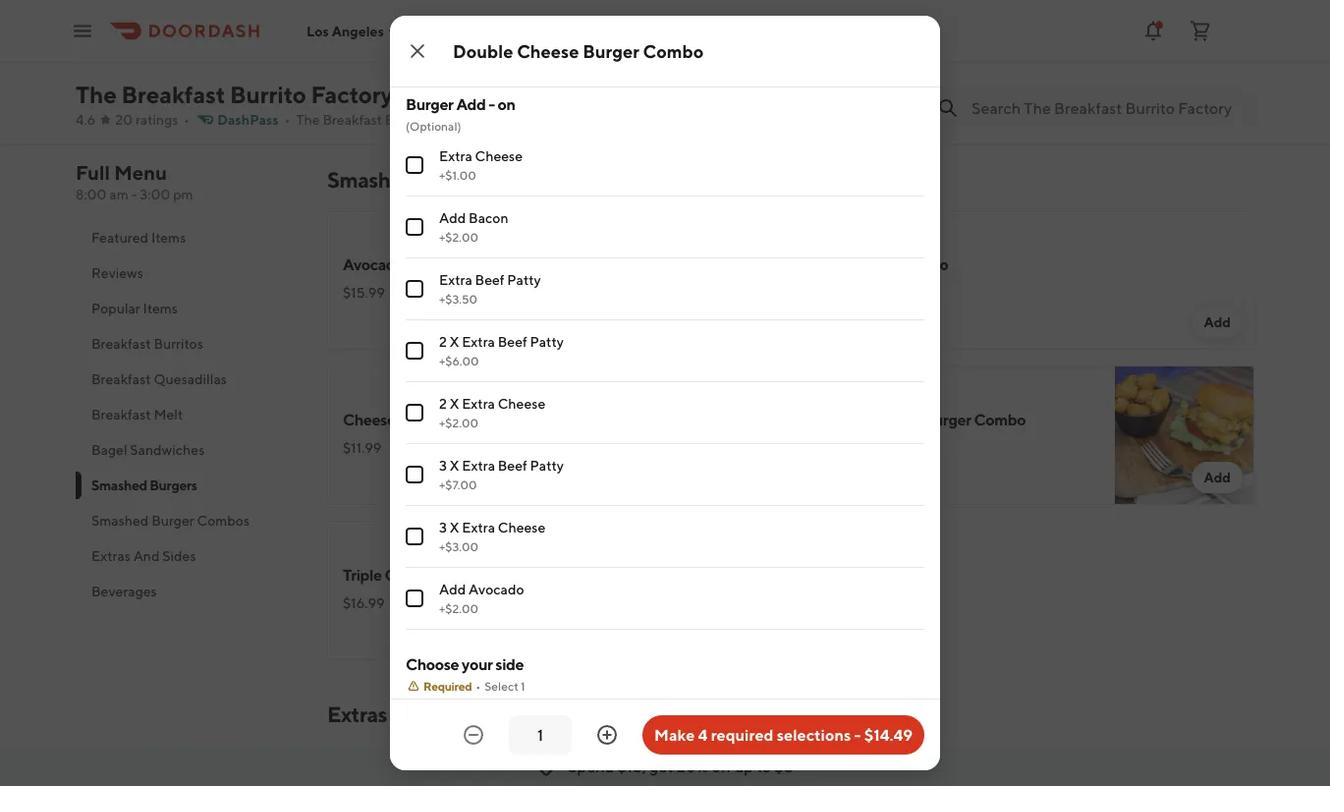 Task type: describe. For each thing, give the bounding box(es) containing it.
$15.99
[[343, 285, 385, 301]]

and
[[133, 548, 160, 564]]

3 for 3 x extra cheese
[[439, 520, 447, 536]]

1 vertical spatial double
[[815, 410, 866, 429]]

1 vertical spatial double cheese burger combo
[[815, 410, 1026, 429]]

add avocado +$2.00
[[439, 581, 525, 615]]

notification bell image
[[1142, 19, 1166, 43]]

avocado bacon cheeseburger image
[[644, 0, 783, 126]]

spend
[[568, 757, 615, 776]]

make 4 required selections - $14.49
[[655, 726, 913, 745]]

extra inside extra beef patty +$3.50
[[439, 272, 473, 288]]

+$2.00 for avocado
[[439, 602, 479, 615]]

breakfast quesadillas
[[91, 371, 227, 387]]

avocado for avocado bacon cheeseburger combo
[[343, 255, 404, 274]]

+$3.50
[[439, 292, 478, 306]]

add inside the burger add - on (optional)
[[456, 95, 486, 114]]

quesadillas
[[154, 371, 227, 387]]

am
[[109, 186, 128, 202]]

up
[[735, 757, 754, 776]]

20%
[[677, 757, 709, 776]]

popular items button
[[76, 291, 304, 326]]

x for 2 x extra beef patty
[[450, 334, 459, 350]]

and
[[391, 702, 427, 727]]

the breakfast burrito factory
[[76, 80, 393, 108]]

close double cheese burger combo image
[[406, 39, 430, 63]]

extra cheese +$1.00
[[439, 148, 523, 182]]

side
[[496, 655, 524, 674]]

burger add - on (optional)
[[406, 95, 516, 133]]

triple cheeseburger combo image
[[644, 521, 783, 661]]

x for 2 x extra cheese
[[450, 396, 459, 412]]

• left 1.4
[[486, 112, 492, 128]]

0 vertical spatial combos
[[488, 167, 569, 193]]

patty inside extra beef patty +$3.50
[[508, 272, 541, 288]]

2 for 2 x extra beef patty
[[439, 334, 447, 350]]

2 for 2 x extra cheese
[[439, 396, 447, 412]]

triple cheeseburger combo
[[343, 566, 538, 584]]

american
[[511, 37, 572, 53]]

add button for triple cheeseburger combo
[[721, 617, 772, 649]]

extra for 2 x extra beef patty
[[462, 334, 495, 350]]

patty for 3 x extra beef patty
[[530, 458, 564, 474]]

avocado inside add avocado +$2.00
[[469, 581, 525, 598]]

burrito for the breakfast burrito factory
[[230, 80, 306, 108]]

patty for 2 x extra beef patty
[[530, 334, 564, 350]]

featured items
[[91, 230, 186, 246]]

extras and sides
[[91, 548, 196, 564]]

cheese,
[[574, 37, 622, 53]]

bagel
[[91, 442, 127, 458]]

add inside add bacon +$2.00
[[439, 210, 466, 226]]

cheeseburger down "+$6.00"
[[343, 410, 442, 429]]

choose
[[406, 655, 459, 674]]

smashed burger combos button
[[76, 503, 304, 539]]

burritos
[[154, 336, 203, 352]]

dashpass •
[[217, 112, 290, 128]]

• inside choose your side 'group'
[[476, 679, 481, 693]]

breakfast burritos button
[[76, 326, 304, 362]]

burrito for the breakfast burrito factory • 1.4 mi
[[385, 112, 429, 128]]

double cheese burger combo dialog
[[390, 0, 941, 786]]

add bacon +$2.00
[[439, 210, 509, 244]]

required
[[711, 726, 774, 745]]

increase quantity by 1 image
[[596, 723, 619, 747]]

extras for extras and sides
[[91, 548, 131, 564]]

breakfast for burritos
[[91, 336, 151, 352]]

1 horizontal spatial smashed burger combos
[[327, 167, 569, 193]]

choose your side
[[406, 655, 524, 674]]

los
[[307, 23, 329, 39]]

combo inside double cheese burger combo dialog
[[643, 40, 704, 61]]

patties
[[435, 37, 479, 53]]

full
[[76, 161, 110, 184]]

smashed burger combos inside button
[[91, 513, 250, 529]]

4
[[698, 726, 708, 745]]

melt
[[154, 406, 183, 423]]

$5
[[775, 757, 794, 776]]

off
[[712, 757, 732, 776]]

smashed down bagel
[[91, 477, 147, 493]]

choose your side group
[[406, 654, 925, 786]]

burger inside the burger add - on (optional)
[[406, 95, 454, 114]]

make 4 required selections - $14.49 button
[[643, 716, 925, 755]]

extras for extras and sides
[[327, 702, 387, 727]]

featured
[[91, 230, 149, 246]]

+$2.00 for bacon
[[439, 230, 479, 244]]

avocado bacon cheeseburger combo
[[343, 255, 608, 274]]

the breakfast burrito factory • 1.4 mi
[[296, 112, 535, 128]]

(optional)
[[406, 119, 462, 133]]

the for the breakfast burrito factory • 1.4 mi
[[296, 112, 320, 128]]

smashed inside avocado bacon cheeseburger smashed beef patties with american cheese, house sauce $11.99
[[343, 37, 400, 53]]

1
[[521, 679, 526, 693]]

factory for the breakfast burrito factory • 1.4 mi
[[431, 112, 479, 128]]

burgers
[[150, 477, 197, 493]]

avocado bacon cheeseburger smashed beef patties with american cheese, house sauce $11.99
[[343, 11, 622, 96]]

reviews
[[91, 265, 143, 281]]

• right the dashpass at the top
[[285, 112, 290, 128]]

- inside the burger add - on (optional)
[[489, 95, 495, 114]]

cheeseburger down add bacon +$2.00 at the top of the page
[[454, 255, 553, 274]]

bacon inside add bacon +$2.00
[[469, 210, 509, 226]]

smashed burgers
[[91, 477, 197, 493]]

2 $11.99 from the top
[[343, 440, 382, 456]]

0 items, open order cart image
[[1189, 19, 1213, 43]]

bagel sandwiches
[[91, 442, 205, 458]]

$16.99
[[343, 595, 385, 611]]

full menu 8:00 am - 3:00 pm
[[76, 161, 193, 202]]

los angeles
[[307, 23, 384, 39]]

2 x extra beef patty +$6.00
[[439, 334, 564, 368]]

dashpass
[[217, 112, 279, 128]]

3:00
[[140, 186, 170, 202]]

reviews button
[[76, 256, 304, 291]]

8:00
[[76, 186, 107, 202]]

mi
[[520, 112, 535, 128]]

$15,
[[618, 757, 647, 776]]



Task type: locate. For each thing, give the bounding box(es) containing it.
2 x extra cheese +$2.00
[[439, 396, 546, 430]]

2 x from the top
[[450, 396, 459, 412]]

avocado down 3 x extra cheese +$3.00
[[469, 581, 525, 598]]

breakfast down popular
[[91, 336, 151, 352]]

- inside the make 4 required selections - $14.49 button
[[855, 726, 861, 745]]

3 +$2.00 from the top
[[439, 602, 479, 615]]

triple
[[343, 566, 382, 584]]

avocado up house
[[343, 11, 404, 30]]

0 horizontal spatial double
[[453, 40, 514, 61]]

extra up +$7.00 on the bottom of page
[[462, 458, 495, 474]]

x for 3 x extra cheese
[[450, 520, 459, 536]]

beverages
[[91, 583, 157, 600]]

extra for 3 x extra beef patty
[[462, 458, 495, 474]]

extra up +$3.50
[[439, 272, 473, 288]]

bagel sandwiches button
[[76, 433, 304, 468]]

factory up extra cheese +$1.00
[[431, 112, 479, 128]]

0 vertical spatial 3
[[439, 458, 447, 474]]

1 vertical spatial burrito
[[385, 112, 429, 128]]

add
[[456, 95, 486, 114], [439, 210, 466, 226], [733, 314, 760, 330], [1205, 314, 1232, 330], [1205, 469, 1232, 486], [439, 581, 466, 598], [733, 625, 760, 641]]

- right selections on the bottom right of page
[[855, 726, 861, 745]]

burrito up dashpass •
[[230, 80, 306, 108]]

0 vertical spatial 2
[[439, 334, 447, 350]]

x for 3 x extra beef patty
[[450, 458, 459, 474]]

2 2 from the top
[[439, 396, 447, 412]]

breakfast up breakfast melt
[[91, 371, 151, 387]]

cheeseburger combo
[[343, 410, 497, 429]]

breakfast melt button
[[76, 397, 304, 433]]

selections
[[777, 726, 851, 745]]

breakfast for melt
[[91, 406, 151, 423]]

1 horizontal spatial double
[[815, 410, 866, 429]]

x inside 3 x extra cheese +$3.00
[[450, 520, 459, 536]]

0 horizontal spatial -
[[131, 186, 137, 202]]

breakfast quesadillas button
[[76, 362, 304, 397]]

+$1.00
[[439, 168, 477, 182]]

bacon for smashed
[[407, 11, 451, 30]]

extra
[[439, 148, 473, 164], [439, 272, 473, 288], [462, 334, 495, 350], [462, 396, 495, 412], [462, 458, 495, 474], [462, 520, 495, 536]]

x inside 3 x extra beef patty +$7.00
[[450, 458, 459, 474]]

+$2.00 down triple cheeseburger combo
[[439, 602, 479, 615]]

2 vertical spatial patty
[[530, 458, 564, 474]]

items inside button
[[151, 230, 186, 246]]

combos inside button
[[197, 513, 250, 529]]

20 ratings •
[[115, 112, 190, 128]]

2 vertical spatial +$2.00
[[439, 602, 479, 615]]

extra for 2 x extra cheese
[[462, 396, 495, 412]]

x
[[450, 334, 459, 350], [450, 396, 459, 412], [450, 458, 459, 474], [450, 520, 459, 536]]

0 horizontal spatial factory
[[311, 80, 393, 108]]

avocado up "$15.99" on the top left
[[343, 255, 404, 274]]

0 horizontal spatial sides
[[162, 548, 196, 564]]

0 vertical spatial -
[[489, 95, 495, 114]]

smashed burger combos down burgers
[[91, 513, 250, 529]]

patty down "2 x extra cheese +$2.00"
[[530, 458, 564, 474]]

items inside 'button'
[[143, 300, 178, 317]]

burger add - on group
[[406, 93, 925, 630]]

1 vertical spatial extras
[[327, 702, 387, 727]]

burger inside button
[[152, 513, 194, 529]]

-
[[489, 95, 495, 114], [131, 186, 137, 202], [855, 726, 861, 745]]

sides inside 'button'
[[162, 548, 196, 564]]

None checkbox
[[406, 156, 424, 174], [406, 280, 424, 298], [406, 466, 424, 484], [406, 156, 424, 174], [406, 280, 424, 298], [406, 466, 424, 484]]

extra inside 3 x extra beef patty +$7.00
[[462, 458, 495, 474]]

1 vertical spatial the
[[296, 112, 320, 128]]

+$2.00 inside "2 x extra cheese +$2.00"
[[439, 416, 479, 430]]

smashed
[[343, 37, 400, 53], [327, 167, 415, 193], [91, 477, 147, 493], [91, 513, 149, 529]]

1 horizontal spatial the
[[296, 112, 320, 128]]

0 horizontal spatial burrito
[[230, 80, 306, 108]]

cheeseburger up with at the top left of the page
[[454, 11, 553, 30]]

1 vertical spatial smashed burger combos
[[91, 513, 250, 529]]

0 vertical spatial smashed burger combos
[[327, 167, 569, 193]]

menu
[[114, 161, 167, 184]]

cheese
[[517, 40, 579, 61], [475, 148, 523, 164], [498, 396, 546, 412], [869, 410, 921, 429], [498, 520, 546, 536]]

smashed burger combos up add bacon +$2.00 at the top of the page
[[327, 167, 569, 193]]

cheese inside 3 x extra cheese +$3.00
[[498, 520, 546, 536]]

breakfast down house
[[323, 112, 382, 128]]

beef up sauce
[[403, 37, 433, 53]]

combos
[[488, 167, 569, 193], [197, 513, 250, 529]]

factory for the breakfast burrito factory
[[311, 80, 393, 108]]

0 vertical spatial factory
[[311, 80, 393, 108]]

1 horizontal spatial extras
[[327, 702, 387, 727]]

1 vertical spatial patty
[[530, 334, 564, 350]]

open menu image
[[71, 19, 94, 43]]

0 vertical spatial items
[[151, 230, 186, 246]]

20
[[115, 112, 133, 128]]

- for make
[[855, 726, 861, 745]]

burrito down sauce
[[385, 112, 429, 128]]

cheeseburger inside avocado bacon cheeseburger smashed beef patties with american cheese, house sauce $11.99
[[454, 11, 553, 30]]

cheeseburger
[[454, 11, 553, 30], [454, 255, 553, 274], [343, 410, 442, 429], [385, 566, 484, 584]]

3 x from the top
[[450, 458, 459, 474]]

1 2 from the top
[[439, 334, 447, 350]]

0 horizontal spatial extras
[[91, 548, 131, 564]]

None checkbox
[[406, 218, 424, 236], [406, 342, 424, 360], [406, 404, 424, 422], [406, 528, 424, 546], [406, 590, 424, 607], [406, 218, 424, 236], [406, 342, 424, 360], [406, 404, 424, 422], [406, 528, 424, 546], [406, 590, 424, 607]]

extra up "+$6.00"
[[462, 334, 495, 350]]

x up "+$6.00"
[[450, 334, 459, 350]]

1 vertical spatial factory
[[431, 112, 479, 128]]

sauce
[[384, 57, 420, 73]]

items for popular items
[[143, 300, 178, 317]]

beef inside avocado bacon cheeseburger smashed beef patties with american cheese, house sauce $11.99
[[403, 37, 433, 53]]

0 horizontal spatial combos
[[197, 513, 250, 529]]

los angeles button
[[307, 23, 400, 39]]

2 inside "2 x extra cheese +$2.00"
[[439, 396, 447, 412]]

beef up +$3.50
[[475, 272, 505, 288]]

avocado bacon cheeseburger combo image
[[644, 210, 783, 350]]

1 vertical spatial avocado
[[343, 255, 404, 274]]

hamburger
[[815, 255, 895, 274]]

0 vertical spatial sides
[[162, 548, 196, 564]]

beverages button
[[76, 574, 304, 609]]

cheeseburger combo image
[[644, 366, 783, 505]]

2 up "+$6.00"
[[439, 334, 447, 350]]

pm
[[173, 186, 193, 202]]

3 inside 3 x extra cheese +$3.00
[[439, 520, 447, 536]]

$14.49 inside button
[[865, 726, 913, 745]]

0 vertical spatial $14.49
[[815, 440, 857, 456]]

combos down mi
[[488, 167, 569, 193]]

0 horizontal spatial the
[[76, 80, 117, 108]]

sides for extras and sides
[[162, 548, 196, 564]]

$11.99 down cheeseburger combo
[[343, 440, 382, 456]]

beef
[[403, 37, 433, 53], [475, 272, 505, 288], [498, 334, 528, 350], [498, 458, 528, 474]]

double cheese burger combo
[[453, 40, 704, 61], [815, 410, 1026, 429]]

0 horizontal spatial smashed burger combos
[[91, 513, 250, 529]]

- right am
[[131, 186, 137, 202]]

smashed up house
[[343, 37, 400, 53]]

0 vertical spatial patty
[[508, 272, 541, 288]]

Plain checkbox
[[406, 38, 424, 56]]

patty down add bacon +$2.00 at the top of the page
[[508, 272, 541, 288]]

bacon inside avocado bacon cheeseburger smashed beef patties with american cheese, house sauce $11.99
[[407, 11, 451, 30]]

4.6
[[76, 112, 96, 128]]

0 vertical spatial the
[[76, 80, 117, 108]]

0 vertical spatial avocado
[[343, 11, 404, 30]]

your
[[462, 655, 493, 674]]

with
[[481, 37, 509, 53]]

items up breakfast burritos
[[143, 300, 178, 317]]

extra inside 3 x extra cheese +$3.00
[[462, 520, 495, 536]]

extra for 3 x extra cheese
[[462, 520, 495, 536]]

0 horizontal spatial $14.49
[[815, 440, 857, 456]]

combos up extras and sides 'button'
[[197, 513, 250, 529]]

items
[[151, 230, 186, 246], [143, 300, 178, 317]]

x inside 2 x extra beef patty +$6.00
[[450, 334, 459, 350]]

add button for double cheese burger combo
[[1193, 462, 1243, 493]]

beef inside 3 x extra beef patty +$7.00
[[498, 458, 528, 474]]

2
[[439, 334, 447, 350], [439, 396, 447, 412]]

extra inside "2 x extra cheese +$2.00"
[[462, 396, 495, 412]]

1 vertical spatial $14.49
[[865, 726, 913, 745]]

1 horizontal spatial burrito
[[385, 112, 429, 128]]

$11.99 down house
[[343, 80, 382, 96]]

3 for 3 x extra beef patty
[[439, 458, 447, 474]]

2 vertical spatial avocado
[[469, 581, 525, 598]]

breakfast inside button
[[91, 336, 151, 352]]

0 horizontal spatial double cheese burger combo
[[453, 40, 704, 61]]

x down "+$6.00"
[[450, 396, 459, 412]]

3 inside 3 x extra beef patty +$7.00
[[439, 458, 447, 474]]

• right ratings
[[184, 112, 190, 128]]

- inside "full menu 8:00 am - 3:00 pm"
[[131, 186, 137, 202]]

ratings
[[136, 112, 178, 128]]

extras
[[91, 548, 131, 564], [327, 702, 387, 727]]

sides for extras and sides
[[431, 702, 482, 727]]

patty inside 2 x extra beef patty +$6.00
[[530, 334, 564, 350]]

1 horizontal spatial combos
[[488, 167, 569, 193]]

1 x from the top
[[450, 334, 459, 350]]

select
[[485, 679, 519, 693]]

•
[[184, 112, 190, 128], [285, 112, 290, 128], [486, 112, 492, 128], [476, 679, 481, 693]]

1 vertical spatial bacon
[[469, 210, 509, 226]]

1 horizontal spatial -
[[489, 95, 495, 114]]

items for featured items
[[151, 230, 186, 246]]

1 horizontal spatial double cheese burger combo
[[815, 410, 1026, 429]]

burrito
[[230, 80, 306, 108], [385, 112, 429, 128]]

x up +$3.00
[[450, 520, 459, 536]]

sandwiches
[[130, 442, 205, 458]]

featured items button
[[76, 220, 304, 256]]

popular items
[[91, 300, 178, 317]]

bacon for combo
[[407, 255, 451, 274]]

extra beef patty +$3.50
[[439, 272, 541, 306]]

bacon
[[407, 11, 451, 30], [469, 210, 509, 226], [407, 255, 451, 274]]

sides down required
[[431, 702, 482, 727]]

patty
[[508, 272, 541, 288], [530, 334, 564, 350], [530, 458, 564, 474]]

1 horizontal spatial sides
[[431, 702, 482, 727]]

bacon up avocado bacon cheeseburger combo
[[469, 210, 509, 226]]

beef inside 2 x extra beef patty +$6.00
[[498, 334, 528, 350]]

2 horizontal spatial -
[[855, 726, 861, 745]]

breakfast melt
[[91, 406, 183, 423]]

+$2.00 down "+$6.00"
[[439, 416, 479, 430]]

plain
[[439, 39, 471, 55]]

0 vertical spatial extras
[[91, 548, 131, 564]]

avocado for avocado bacon cheeseburger smashed beef patties with american cheese, house sauce $11.99
[[343, 11, 404, 30]]

cheese inside extra cheese +$1.00
[[475, 148, 523, 164]]

1 vertical spatial 2
[[439, 396, 447, 412]]

make
[[655, 726, 695, 745]]

+$2.00
[[439, 230, 479, 244], [439, 416, 479, 430], [439, 602, 479, 615]]

1 $11.99 from the top
[[343, 80, 382, 96]]

1 vertical spatial -
[[131, 186, 137, 202]]

double cheese burger combo inside dialog
[[453, 40, 704, 61]]

+$2.00 up avocado bacon cheeseburger combo
[[439, 230, 479, 244]]

1 vertical spatial sides
[[431, 702, 482, 727]]

breakfast burritos
[[91, 336, 203, 352]]

+$7.00
[[439, 478, 477, 491]]

1 vertical spatial +$2.00
[[439, 416, 479, 430]]

bacon up +$3.50
[[407, 255, 451, 274]]

3 x extra beef patty +$7.00
[[439, 458, 564, 491]]

smashed burger combos
[[327, 167, 569, 193], [91, 513, 250, 529]]

extra up +$3.00
[[462, 520, 495, 536]]

3 x extra cheese +$3.00
[[439, 520, 546, 553]]

combo
[[643, 40, 704, 61], [556, 255, 608, 274], [897, 255, 949, 274], [445, 410, 497, 429], [975, 410, 1026, 429], [487, 566, 538, 584]]

required
[[424, 679, 472, 693]]

beef inside extra beef patty +$3.50
[[475, 272, 505, 288]]

Item Search search field
[[972, 97, 1240, 119]]

the up 4.6
[[76, 80, 117, 108]]

extras inside 'button'
[[91, 548, 131, 564]]

4 x from the top
[[450, 520, 459, 536]]

+$3.00
[[439, 540, 479, 553]]

patty down extra beef patty +$3.50
[[530, 334, 564, 350]]

smashed up the extras and sides
[[91, 513, 149, 529]]

factory down house
[[311, 80, 393, 108]]

sides right and
[[162, 548, 196, 564]]

+$6.00
[[439, 354, 479, 368]]

0 vertical spatial double
[[453, 40, 514, 61]]

- left on
[[489, 95, 495, 114]]

items up reviews button
[[151, 230, 186, 246]]

$11.99 inside avocado bacon cheeseburger smashed beef patties with american cheese, house sauce $11.99
[[343, 80, 382, 96]]

1 vertical spatial 3
[[439, 520, 447, 536]]

angeles
[[332, 23, 384, 39]]

Current quantity is 1 number field
[[521, 724, 560, 746]]

• down your
[[476, 679, 481, 693]]

$11.99
[[343, 80, 382, 96], [343, 440, 382, 456]]

1 +$2.00 from the top
[[439, 230, 479, 244]]

hamburger combo
[[815, 255, 949, 274]]

3 up +$3.00
[[439, 520, 447, 536]]

0 vertical spatial +$2.00
[[439, 230, 479, 244]]

breakfast for quesadillas
[[91, 371, 151, 387]]

2 3 from the top
[[439, 520, 447, 536]]

double inside dialog
[[453, 40, 514, 61]]

0 vertical spatial double cheese burger combo
[[453, 40, 704, 61]]

+$2.00 inside add bacon +$2.00
[[439, 230, 479, 244]]

2 inside 2 x extra beef patty +$6.00
[[439, 334, 447, 350]]

extra inside extra cheese +$1.00
[[439, 148, 473, 164]]

plain group
[[406, 0, 925, 70]]

0 vertical spatial $11.99
[[343, 80, 382, 96]]

add inside add avocado +$2.00
[[439, 581, 466, 598]]

breakfast up ratings
[[121, 80, 225, 108]]

1 vertical spatial combos
[[197, 513, 250, 529]]

popular
[[91, 300, 140, 317]]

1 horizontal spatial factory
[[431, 112, 479, 128]]

extras and sides button
[[76, 539, 304, 574]]

x inside "2 x extra cheese +$2.00"
[[450, 396, 459, 412]]

1 3 from the top
[[439, 458, 447, 474]]

extra down "+$6.00"
[[462, 396, 495, 412]]

get
[[650, 757, 674, 776]]

extras and sides
[[327, 702, 482, 727]]

1 vertical spatial $11.99
[[343, 440, 382, 456]]

2 vertical spatial -
[[855, 726, 861, 745]]

the for the breakfast burrito factory
[[76, 80, 117, 108]]

double cheese burger combo image
[[1116, 366, 1255, 505]]

2 +$2.00 from the top
[[439, 416, 479, 430]]

0 vertical spatial bacon
[[407, 11, 451, 30]]

• select 1
[[476, 679, 526, 693]]

beef down extra beef patty +$3.50
[[498, 334, 528, 350]]

- for full
[[131, 186, 137, 202]]

3
[[439, 458, 447, 474], [439, 520, 447, 536]]

decrease quantity by 1 image
[[462, 723, 486, 747]]

x up +$7.00 on the bottom of page
[[450, 458, 459, 474]]

1.4
[[500, 112, 517, 128]]

2 down "+$6.00"
[[439, 396, 447, 412]]

smashed inside button
[[91, 513, 149, 529]]

add button for avocado bacon cheeseburger combo
[[721, 307, 772, 338]]

beef down "2 x extra cheese +$2.00"
[[498, 458, 528, 474]]

1 horizontal spatial $14.49
[[865, 726, 913, 745]]

breakfast up bagel
[[91, 406, 151, 423]]

the right dashpass •
[[296, 112, 320, 128]]

avocado inside avocado bacon cheeseburger smashed beef patties with american cheese, house sauce $11.99
[[343, 11, 404, 30]]

0 vertical spatial burrito
[[230, 80, 306, 108]]

house
[[343, 57, 381, 73]]

2 vertical spatial bacon
[[407, 255, 451, 274]]

patty inside 3 x extra beef patty +$7.00
[[530, 458, 564, 474]]

bacon up plain checkbox
[[407, 11, 451, 30]]

+$2.00 inside add avocado +$2.00
[[439, 602, 479, 615]]

smashed down 'the breakfast burrito factory • 1.4 mi'
[[327, 167, 415, 193]]

spend $15, get 20% off up to $5
[[568, 757, 794, 776]]

extra up +$1.00 at the top
[[439, 148, 473, 164]]

cheese inside "2 x extra cheese +$2.00"
[[498, 396, 546, 412]]

3 up +$7.00 on the bottom of page
[[439, 458, 447, 474]]

1 vertical spatial items
[[143, 300, 178, 317]]

avocado
[[343, 11, 404, 30], [343, 255, 404, 274], [469, 581, 525, 598]]

cheeseburger down +$3.00
[[385, 566, 484, 584]]

extra inside 2 x extra beef patty +$6.00
[[462, 334, 495, 350]]



Task type: vqa. For each thing, say whether or not it's contained in the screenshot.


